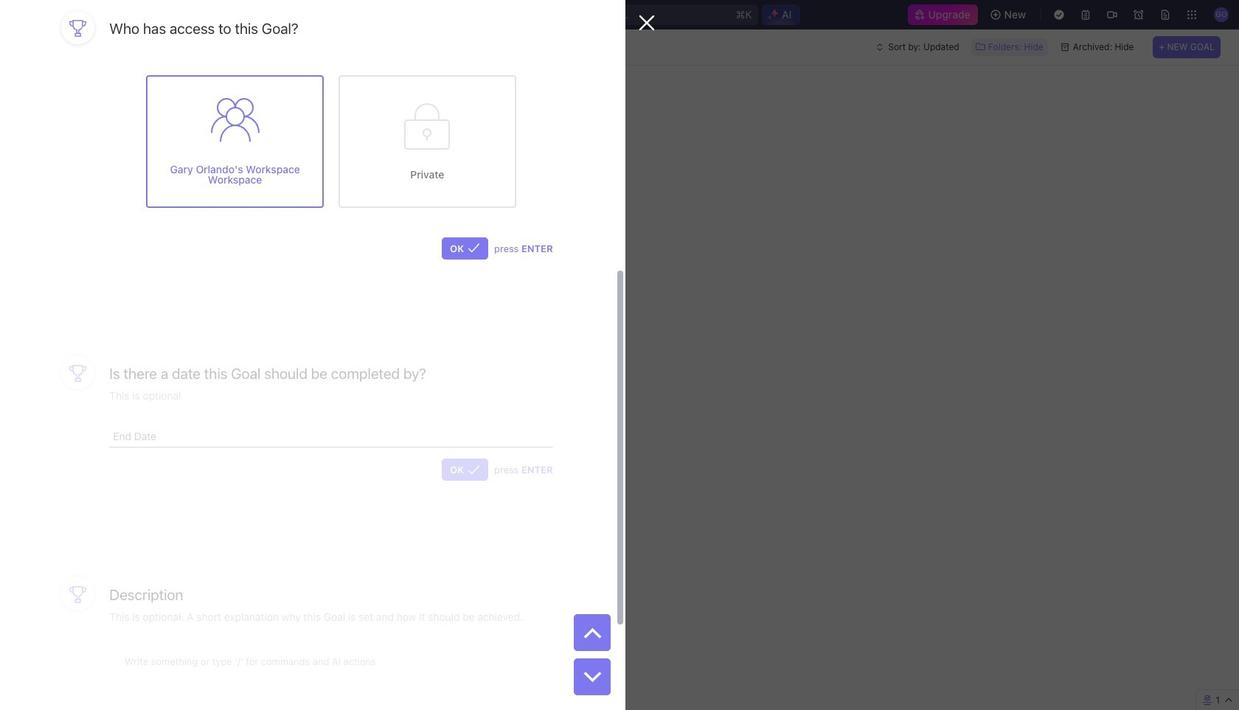 Task type: vqa. For each thing, say whether or not it's contained in the screenshot.
dialog
yes



Task type: locate. For each thing, give the bounding box(es) containing it.
dialog
[[0, 0, 655, 711]]

sidebar navigation
[[0, 30, 188, 711]]



